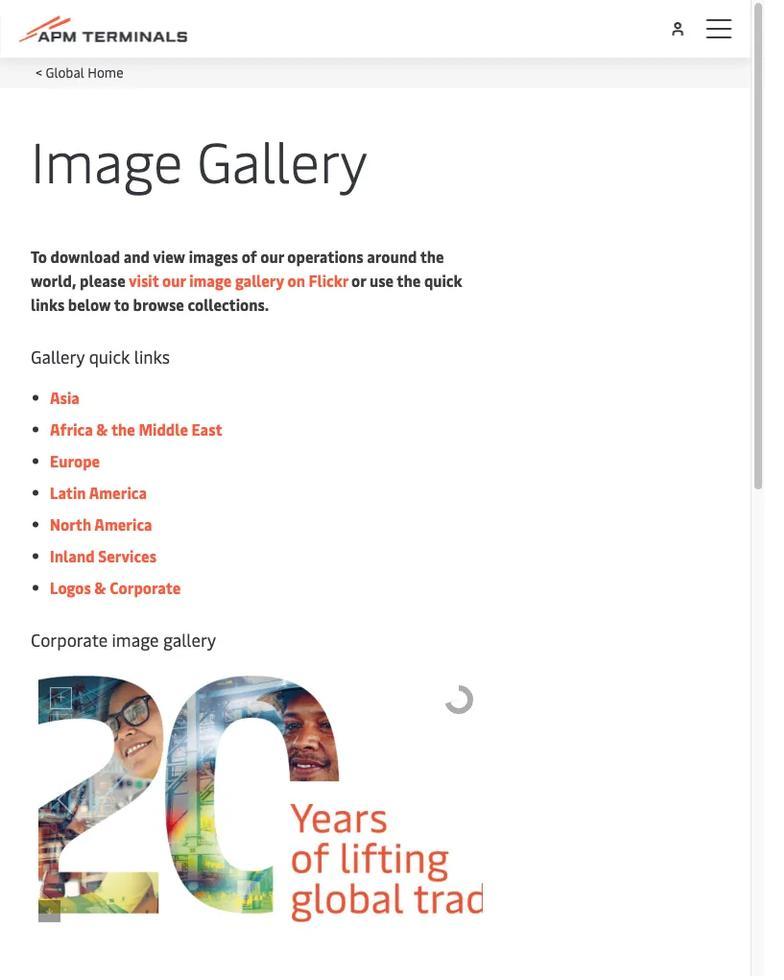 Task type: locate. For each thing, give the bounding box(es) containing it.
africa
[[50, 419, 93, 439]]

0 vertical spatial america
[[89, 482, 147, 503]]

1 vertical spatial &
[[94, 577, 106, 598]]

logos & corporate
[[50, 577, 181, 598]]

1 horizontal spatial gallery
[[235, 270, 284, 291]]

links down "world,"
[[31, 294, 65, 315]]

east
[[192, 419, 223, 439]]

corporate down logos
[[31, 628, 108, 651]]

1 vertical spatial links
[[134, 345, 170, 368]]

africa & the middle east link
[[50, 419, 223, 439]]

north
[[50, 514, 92, 535]]

our right of
[[261, 246, 284, 267]]

1 vertical spatial quick
[[89, 345, 130, 368]]

home
[[88, 62, 123, 81]]

flickr
[[309, 270, 349, 291]]

corporate
[[110, 577, 181, 598], [31, 628, 108, 651]]

gallery down logos & corporate link
[[163, 628, 216, 651]]

and
[[124, 246, 150, 267]]

1 horizontal spatial corporate
[[110, 577, 181, 598]]

1 vertical spatial our
[[162, 270, 186, 291]]

0 vertical spatial gallery
[[235, 270, 284, 291]]

latin
[[50, 482, 86, 503]]

gallery
[[197, 122, 368, 197], [31, 345, 85, 368]]

corporate image gallery
[[31, 628, 216, 651]]

our down view
[[162, 270, 186, 291]]

the
[[420, 246, 444, 267], [397, 270, 421, 291], [111, 419, 135, 439]]

1 vertical spatial the
[[397, 270, 421, 291]]

0 horizontal spatial image
[[112, 628, 159, 651]]

& right africa at the left top
[[96, 419, 108, 439]]

0 vertical spatial image
[[189, 270, 232, 291]]

image down logos & corporate link
[[112, 628, 159, 651]]

the inside "or use the quick links below to browse collections."
[[397, 270, 421, 291]]

&
[[96, 419, 108, 439], [94, 577, 106, 598]]

quick
[[424, 270, 463, 291], [89, 345, 130, 368]]

1 horizontal spatial links
[[134, 345, 170, 368]]

1 vertical spatial image
[[112, 628, 159, 651]]

0 horizontal spatial corporate
[[31, 628, 108, 651]]

corporate down services
[[110, 577, 181, 598]]

collections.
[[188, 294, 269, 315]]

of
[[242, 246, 257, 267]]

america up services
[[94, 514, 152, 535]]

0 vertical spatial the
[[420, 246, 444, 267]]

& for the
[[96, 419, 108, 439]]

& right logos
[[94, 577, 106, 598]]

america up north america link
[[89, 482, 147, 503]]

1 vertical spatial gallery
[[31, 345, 85, 368]]

0 vertical spatial links
[[31, 294, 65, 315]]

1 vertical spatial america
[[94, 514, 152, 535]]

on
[[288, 270, 305, 291]]

our
[[261, 246, 284, 267], [162, 270, 186, 291]]

the right the use
[[397, 270, 421, 291]]

1 horizontal spatial quick
[[424, 270, 463, 291]]

latin america link
[[50, 482, 147, 503]]

1 horizontal spatial our
[[261, 246, 284, 267]]

quick right the use
[[424, 270, 463, 291]]

links down browse
[[134, 345, 170, 368]]

gallery down of
[[235, 270, 284, 291]]

0 vertical spatial quick
[[424, 270, 463, 291]]

operations
[[288, 246, 364, 267]]

1 vertical spatial gallery
[[163, 628, 216, 651]]

links inside "or use the quick links below to browse collections."
[[31, 294, 65, 315]]

our inside to download and view images of our operations around the world, please
[[261, 246, 284, 267]]

0 horizontal spatial our
[[162, 270, 186, 291]]

image down images
[[189, 270, 232, 291]]

to download and view images of our operations around the world, please
[[31, 246, 444, 291]]

links
[[31, 294, 65, 315], [134, 345, 170, 368]]

image
[[189, 270, 232, 291], [112, 628, 159, 651]]

gallery
[[235, 270, 284, 291], [163, 628, 216, 651]]

the left middle
[[111, 419, 135, 439]]

quick down the to
[[89, 345, 130, 368]]

or use the quick links below to browse collections.
[[31, 270, 463, 315]]

services
[[98, 546, 157, 566]]

1 horizontal spatial image
[[189, 270, 232, 291]]

0 horizontal spatial gallery
[[31, 345, 85, 368]]

0 vertical spatial our
[[261, 246, 284, 267]]

inland
[[50, 546, 95, 566]]

0 vertical spatial gallery
[[197, 122, 368, 197]]

the right "around" at the top of page
[[420, 246, 444, 267]]

asia
[[50, 387, 80, 408]]

america
[[89, 482, 147, 503], [94, 514, 152, 535]]

gallery quick links
[[31, 345, 170, 368]]

2 vertical spatial the
[[111, 419, 135, 439]]

north america
[[50, 514, 152, 535]]

0 horizontal spatial links
[[31, 294, 65, 315]]

0 vertical spatial &
[[96, 419, 108, 439]]



Task type: describe. For each thing, give the bounding box(es) containing it.
or
[[352, 270, 366, 291]]

inland services
[[50, 546, 157, 566]]

& for corporate
[[94, 577, 106, 598]]

asia link
[[50, 387, 80, 408]]

use
[[370, 270, 394, 291]]

view
[[153, 246, 185, 267]]

to
[[114, 294, 130, 315]]

to
[[31, 246, 47, 267]]

browse
[[133, 294, 184, 315]]

north america link
[[50, 514, 152, 535]]

middle
[[139, 419, 188, 439]]

quick inside "or use the quick links below to browse collections."
[[424, 270, 463, 291]]

america for north america
[[94, 514, 152, 535]]

europe
[[50, 451, 100, 471]]

around
[[367, 246, 417, 267]]

global
[[46, 62, 84, 81]]

global home link
[[46, 62, 123, 81]]

image gallery
[[31, 122, 368, 197]]

logos
[[50, 577, 91, 598]]

the for or use the quick links below to browse collections.
[[397, 270, 421, 291]]

europe link
[[50, 451, 100, 471]]

1 vertical spatial corporate
[[31, 628, 108, 651]]

logos & corporate link
[[50, 577, 181, 598]]

africa & the middle east
[[50, 419, 223, 439]]

world,
[[31, 270, 76, 291]]

< global home
[[36, 62, 123, 81]]

download
[[50, 246, 120, 267]]

images
[[189, 246, 238, 267]]

1 horizontal spatial gallery
[[197, 122, 368, 197]]

0 horizontal spatial quick
[[89, 345, 130, 368]]

image
[[31, 122, 183, 197]]

below
[[68, 294, 111, 315]]

visit our image gallery on flickr link
[[129, 270, 349, 291]]

visit
[[129, 270, 159, 291]]

latin america
[[50, 482, 147, 503]]

please
[[80, 270, 126, 291]]

inland services link
[[50, 546, 157, 566]]

visit our image gallery on flickr
[[129, 270, 349, 291]]

the inside to download and view images of our operations around the world, please
[[420, 246, 444, 267]]

0 vertical spatial corporate
[[110, 577, 181, 598]]

america for latin america
[[89, 482, 147, 503]]

0 horizontal spatial gallery
[[163, 628, 216, 651]]

<
[[36, 62, 42, 81]]

the for africa & the middle east
[[111, 419, 135, 439]]



Task type: vqa. For each thing, say whether or not it's contained in the screenshot.
the to the middle
yes



